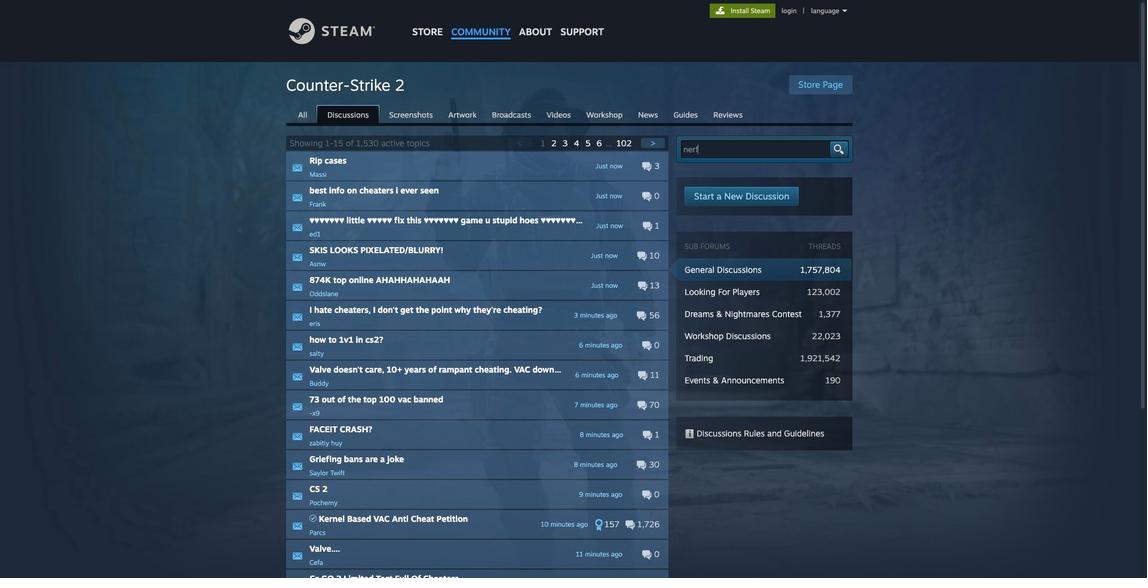 Task type: describe. For each thing, give the bounding box(es) containing it.
account menu navigation
[[710, 4, 851, 18]]

Search discussions text field
[[684, 143, 830, 155]]



Task type: vqa. For each thing, say whether or not it's contained in the screenshot.
"In-
no



Task type: locate. For each thing, give the bounding box(es) containing it.
link to the steam homepage image
[[289, 18, 394, 44]]

there are new replies in this thread.  click to jump to the first unread reply image
[[289, 570, 310, 579]]

this topic has been answered image
[[310, 515, 317, 522]]

global menu navigation
[[408, 0, 608, 43]]



